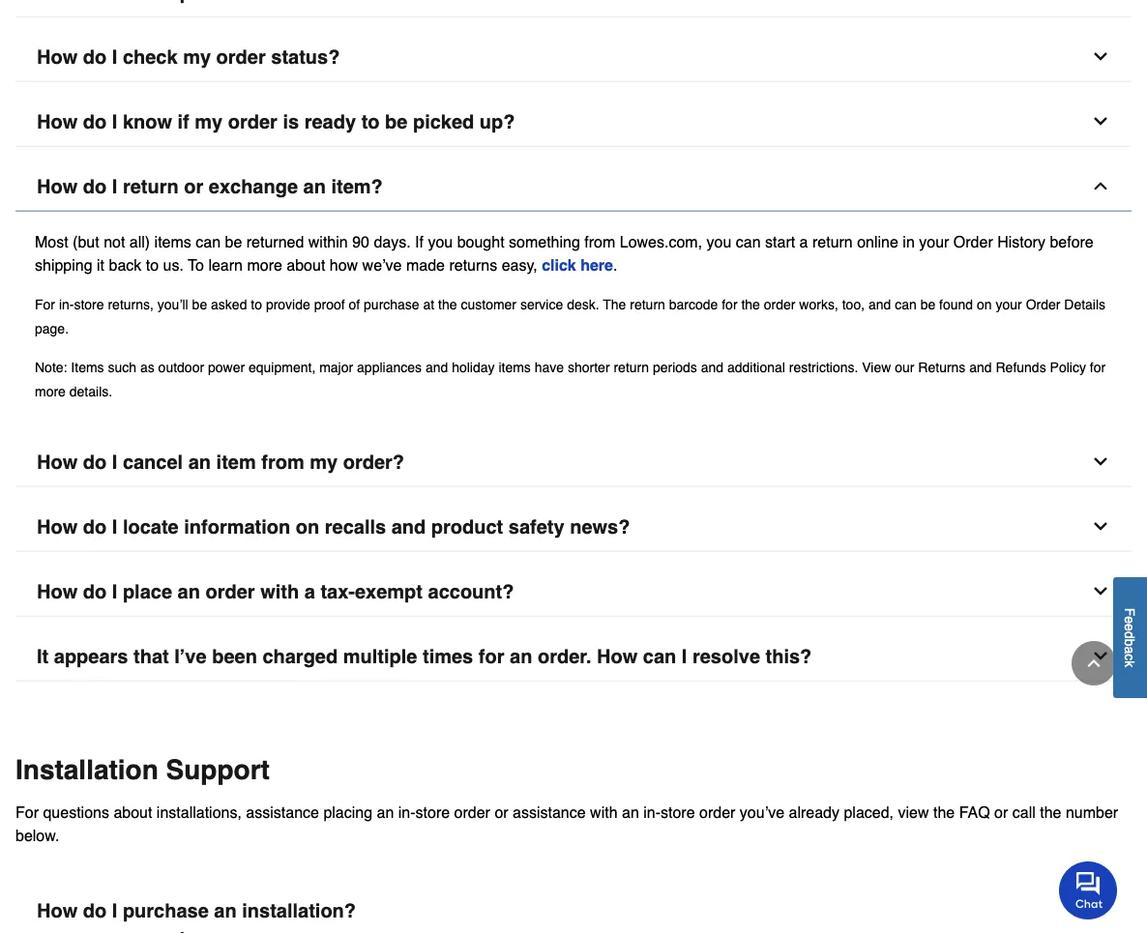 Task type: describe. For each thing, give the bounding box(es) containing it.
more inside most (but not all) items can be returned within 90 days. if you bought something from lowes.com, you can start a return online in your order history before shipping it back to us. to learn more about how we've made returns easy,
[[247, 257, 282, 275]]

here
[[580, 257, 613, 275]]

click
[[542, 257, 576, 275]]

lowes.com,
[[620, 234, 702, 252]]

click here link
[[542, 257, 613, 275]]

before
[[1050, 234, 1094, 252]]

questions
[[43, 804, 109, 822]]

chevron up image inside how do i return or exchange an item? 'button'
[[1091, 177, 1110, 196]]

return inside 'button'
[[123, 176, 179, 198]]

i for status?
[[112, 46, 117, 68]]

chevron down image inside how do i cancel an item from my order? button
[[1091, 453, 1110, 472]]

1 e from the top
[[1122, 616, 1138, 624]]

d
[[1122, 631, 1138, 639]]

how for how do i locate information on recalls and product safety news?
[[37, 516, 78, 538]]

from inside most (but not all) items can be returned within 90 days. if you bought something from lowes.com, you can start a return online in your order history before shipping it back to us. to learn more about how we've made returns easy,
[[584, 234, 615, 252]]

for for for in-store returns, you'll be asked to provide proof of purchase at the customer service desk. the return barcode for the order works, too, and can be found on your order details page.
[[35, 298, 55, 313]]

note: items such as outdoor power equipment, major appliances and holiday items have shorter return periods and additional restrictions. view our returns and refunds policy for more details.
[[35, 360, 1106, 400]]

if
[[415, 234, 424, 252]]

found
[[939, 298, 973, 313]]

order?
[[343, 451, 404, 474]]

a inside most (but not all) items can be returned within 90 days. if you bought something from lowes.com, you can start a return online in your order history before shipping it back to us. to learn more about how we've made returns easy,
[[799, 234, 808, 252]]

major
[[319, 360, 353, 376]]

order inside for in-store returns, you'll be asked to provide proof of purchase at the customer service desk. the return barcode for the order works, too, and can be found on your order details page.
[[764, 298, 795, 313]]

chat invite button image
[[1059, 861, 1118, 920]]

chevron up image inside scroll to top "element"
[[1084, 654, 1104, 673]]

store inside for in-store returns, you'll be asked to provide proof of purchase at the customer service desk. the return barcode for the order works, too, and can be found on your order details page.
[[74, 298, 104, 313]]

policy
[[1050, 360, 1086, 376]]

be left the found
[[920, 298, 935, 313]]

additional
[[727, 360, 785, 376]]

how do i place an order with a tax-exempt account?
[[37, 581, 514, 603]]

call
[[1012, 804, 1036, 822]]

asked
[[211, 298, 247, 313]]

works,
[[799, 298, 838, 313]]

chevron down image for order.
[[1091, 647, 1110, 666]]

and left holiday
[[425, 360, 448, 376]]

1 horizontal spatial in-
[[398, 804, 415, 822]]

do for return
[[83, 176, 107, 198]]

start
[[765, 234, 795, 252]]

proof
[[314, 298, 345, 313]]

how do i place an order with a tax-exempt account? button
[[15, 568, 1132, 617]]

how for how do i know if my order is ready to be picked up?
[[37, 111, 78, 133]]

item
[[216, 451, 256, 474]]

times
[[423, 646, 473, 668]]

the
[[603, 298, 626, 313]]

how do i purchase an installation?
[[37, 900, 356, 922]]

do for purchase
[[83, 900, 107, 922]]

desk.
[[567, 298, 599, 313]]

about inside for questions about installations, assistance placing an in-store order or assistance with an in-store order you've already placed, view the faq or call the number below.
[[114, 804, 152, 822]]

the right call
[[1040, 804, 1061, 822]]

items
[[71, 360, 104, 376]]

to inside for in-store returns, you'll be asked to provide proof of purchase at the customer service desk. the return barcode for the order works, too, and can be found on your order details page.
[[251, 298, 262, 313]]

provide
[[266, 298, 310, 313]]

how for how do i place an order with a tax-exempt account?
[[37, 581, 78, 603]]

and inside button
[[391, 516, 426, 538]]

shorter
[[568, 360, 610, 376]]

appears
[[54, 646, 128, 668]]

not
[[104, 234, 125, 252]]

view
[[862, 360, 891, 376]]

to
[[188, 257, 204, 275]]

the right at
[[438, 298, 457, 313]]

how do i purchase an installation? button
[[15, 887, 1132, 933]]

cancel
[[123, 451, 183, 474]]

more inside note: items such as outdoor power equipment, major appliances and holiday items have shorter return periods and additional restrictions. view our returns and refunds policy for more details.
[[35, 384, 66, 400]]

2 you from the left
[[707, 234, 732, 252]]

2 vertical spatial a
[[1122, 646, 1138, 654]]

as
[[140, 360, 154, 376]]

2 assistance from the left
[[513, 804, 586, 822]]

something
[[509, 234, 580, 252]]

placing
[[323, 804, 372, 822]]

recalls
[[325, 516, 386, 538]]

f
[[1122, 608, 1138, 616]]

it appears that i've been charged multiple times for an order. how can i resolve this? button
[[15, 633, 1132, 682]]

your inside for in-store returns, you'll be asked to provide proof of purchase at the customer service desk. the return barcode for the order works, too, and can be found on your order details page.
[[996, 298, 1022, 313]]

locate
[[123, 516, 179, 538]]

this?
[[766, 646, 812, 668]]

view
[[898, 804, 929, 822]]

installation?
[[242, 900, 356, 922]]

returns,
[[108, 298, 154, 313]]

customer
[[461, 298, 517, 313]]

i for with
[[112, 581, 117, 603]]

status?
[[271, 46, 340, 68]]

for inside note: items such as outdoor power equipment, major appliances and holiday items have shorter return periods and additional restrictions. view our returns and refunds policy for more details.
[[1090, 360, 1106, 376]]

do for cancel
[[83, 451, 107, 474]]

back
[[109, 257, 141, 275]]

how for how do i purchase an installation?
[[37, 900, 78, 922]]

appliances
[[357, 360, 422, 376]]

how inside button
[[597, 646, 638, 668]]

return inside for in-store returns, you'll be asked to provide proof of purchase at the customer service desk. the return barcode for the order works, too, and can be found on your order details page.
[[630, 298, 665, 313]]

i for an
[[112, 176, 117, 198]]

of
[[349, 298, 360, 313]]

have
[[535, 360, 564, 376]]

all)
[[129, 234, 150, 252]]

multiple
[[343, 646, 417, 668]]

with inside the how do i place an order with a tax-exempt account? button
[[260, 581, 299, 603]]

such
[[108, 360, 136, 376]]

2 horizontal spatial store
[[661, 804, 695, 822]]

we've
[[362, 257, 402, 275]]

days.
[[374, 234, 411, 252]]

items inside most (but not all) items can be returned within 90 days. if you bought something from lowes.com, you can start a return online in your order history before shipping it back to us. to learn more about how we've made returns easy,
[[154, 234, 191, 252]]

us.
[[163, 257, 184, 275]]

details.
[[69, 384, 112, 400]]

exchange
[[209, 176, 298, 198]]

chevron down image for how do i cancel an item from my order?
[[1091, 112, 1110, 132]]

chevron down image for account?
[[1091, 582, 1110, 602]]

0 horizontal spatial a
[[304, 581, 315, 603]]

bought
[[457, 234, 504, 252]]

90
[[352, 234, 369, 252]]

how for how do i check my order status?
[[37, 46, 78, 68]]

for questions about installations, assistance placing an in-store order or assistance with an in-store order you've already placed, view the faq or call the number below.
[[15, 804, 1118, 845]]

the right view
[[933, 804, 955, 822]]

how do i check my order status?
[[37, 46, 340, 68]]

the right barcode
[[741, 298, 760, 313]]

how do i locate information on recalls and product safety news?
[[37, 516, 630, 538]]

account?
[[428, 581, 514, 603]]

and inside for in-store returns, you'll be asked to provide proof of purchase at the customer service desk. the return barcode for the order works, too, and can be found on your order details page.
[[868, 298, 891, 313]]

i've
[[174, 646, 207, 668]]

1 horizontal spatial or
[[495, 804, 508, 822]]

an inside button
[[510, 646, 532, 668]]

1 you from the left
[[428, 234, 453, 252]]

how do i return or exchange an item? button
[[15, 163, 1132, 212]]

you've
[[740, 804, 784, 822]]

most (but not all) items can be returned within 90 days. if you bought something from lowes.com, you can start a return online in your order history before shipping it back to us. to learn more about how we've made returns easy,
[[35, 234, 1094, 275]]

how do i return or exchange an item?
[[37, 176, 383, 198]]

purchase inside button
[[123, 900, 209, 922]]

1 vertical spatial my
[[195, 111, 223, 133]]

for for for questions about installations, assistance placing an in-store order or assistance with an in-store order you've already placed, view the faq or call the number below.
[[15, 804, 39, 822]]



Task type: vqa. For each thing, say whether or not it's contained in the screenshot.
the topmost CA
no



Task type: locate. For each thing, give the bounding box(es) containing it.
1 horizontal spatial assistance
[[513, 804, 586, 822]]

your right in
[[919, 234, 949, 252]]

0 horizontal spatial about
[[114, 804, 152, 822]]

0 vertical spatial for
[[722, 298, 738, 313]]

barcode
[[669, 298, 718, 313]]

7 do from the top
[[83, 900, 107, 922]]

can inside for in-store returns, you'll be asked to provide proof of purchase at the customer service desk. the return barcode for the order works, too, and can be found on your order details page.
[[895, 298, 917, 313]]

0 vertical spatial more
[[247, 257, 282, 275]]

my right if
[[195, 111, 223, 133]]

do inside 'button'
[[83, 176, 107, 198]]

to inside most (but not all) items can be returned within 90 days. if you bought something from lowes.com, you can start a return online in your order history before shipping it back to us. to learn more about how we've made returns easy,
[[146, 257, 159, 275]]

0 horizontal spatial from
[[261, 451, 304, 474]]

store right placing on the left of page
[[415, 804, 450, 822]]

b
[[1122, 639, 1138, 646]]

i inside 'button'
[[112, 176, 117, 198]]

you right if
[[428, 234, 453, 252]]

3 chevron down image from the top
[[1091, 582, 1110, 602]]

0 horizontal spatial in-
[[59, 298, 74, 313]]

your
[[919, 234, 949, 252], [996, 298, 1022, 313]]

chevron down image inside how do i purchase an installation? button
[[1091, 902, 1110, 921]]

and right too,
[[868, 298, 891, 313]]

2 vertical spatial to
[[251, 298, 262, 313]]

product
[[431, 516, 503, 538]]

how left the check at left
[[37, 46, 78, 68]]

it
[[37, 646, 49, 668]]

store down it
[[74, 298, 104, 313]]

and right returns
[[969, 360, 992, 376]]

to
[[361, 111, 380, 133], [146, 257, 159, 275], [251, 298, 262, 313]]

information
[[184, 516, 290, 538]]

restrictions.
[[789, 360, 858, 376]]

0 vertical spatial a
[[799, 234, 808, 252]]

more down note: in the top left of the page
[[35, 384, 66, 400]]

0 vertical spatial order
[[953, 234, 993, 252]]

1 assistance from the left
[[246, 804, 319, 822]]

on inside button
[[296, 516, 319, 538]]

is
[[283, 111, 299, 133]]

1 vertical spatial chevron down image
[[1091, 112, 1110, 132]]

purchase inside for in-store returns, you'll be asked to provide proof of purchase at the customer service desk. the return barcode for the order works, too, and can be found on your order details page.
[[364, 298, 419, 313]]

for right times
[[479, 646, 504, 668]]

be up learn
[[225, 234, 242, 252]]

scroll to top element
[[1072, 641, 1116, 686]]

for up the "below."
[[15, 804, 39, 822]]

chevron down image inside how do i check my order status? button
[[1091, 48, 1110, 67]]

more
[[247, 257, 282, 275], [35, 384, 66, 400]]

1 horizontal spatial about
[[287, 257, 325, 275]]

f e e d b a c k
[[1122, 608, 1138, 667]]

e up d
[[1122, 616, 1138, 624]]

or inside 'button'
[[184, 176, 203, 198]]

about down installation support
[[114, 804, 152, 822]]

chevron down image inside it appears that i've been charged multiple times for an order. how can i resolve this? button
[[1091, 647, 1110, 666]]

i for order
[[112, 111, 117, 133]]

you'll
[[157, 298, 188, 313]]

holiday
[[452, 360, 495, 376]]

1 chevron down image from the top
[[1091, 453, 1110, 472]]

for up page.
[[35, 298, 55, 313]]

history
[[997, 234, 1045, 252]]

be inside most (but not all) items can be returned within 90 days. if you bought something from lowes.com, you can start a return online in your order history before shipping it back to us. to learn more about how we've made returns easy,
[[225, 234, 242, 252]]

1 vertical spatial a
[[304, 581, 315, 603]]

and
[[868, 298, 891, 313], [425, 360, 448, 376], [701, 360, 724, 376], [969, 360, 992, 376], [391, 516, 426, 538]]

do for place
[[83, 581, 107, 603]]

can up to
[[196, 234, 221, 252]]

on left recalls
[[296, 516, 319, 538]]

note:
[[35, 360, 67, 376]]

and right recalls
[[391, 516, 426, 538]]

outdoor
[[158, 360, 204, 376]]

tax-
[[320, 581, 355, 603]]

2 horizontal spatial to
[[361, 111, 380, 133]]

order left details
[[1026, 298, 1060, 313]]

1 horizontal spatial your
[[996, 298, 1022, 313]]

how for how do i return or exchange an item?
[[37, 176, 78, 198]]

0 vertical spatial your
[[919, 234, 949, 252]]

1 horizontal spatial store
[[415, 804, 450, 822]]

to right ready
[[361, 111, 380, 133]]

can left resolve
[[643, 646, 676, 668]]

a left tax-
[[304, 581, 315, 603]]

for inside for in-store returns, you'll be asked to provide proof of purchase at the customer service desk. the return barcode for the order works, too, and can be found on your order details page.
[[35, 298, 55, 313]]

4 chevron down image from the top
[[1091, 647, 1110, 666]]

how inside 'button'
[[37, 176, 78, 198]]

e up b
[[1122, 624, 1138, 631]]

your inside most (but not all) items can be returned within 90 days. if you bought something from lowes.com, you can start a return online in your order history before shipping it back to us. to learn more about how we've made returns easy,
[[919, 234, 949, 252]]

check
[[123, 46, 178, 68]]

how do i cancel an item from my order? button
[[15, 438, 1132, 488]]

equipment,
[[249, 360, 316, 376]]

how do i check my order status? button
[[15, 33, 1132, 82]]

easy,
[[502, 257, 537, 275]]

do for locate
[[83, 516, 107, 538]]

periods
[[653, 360, 697, 376]]

0 vertical spatial for
[[35, 298, 55, 313]]

0 vertical spatial items
[[154, 234, 191, 252]]

faq
[[959, 804, 990, 822]]

within
[[308, 234, 348, 252]]

2 horizontal spatial or
[[994, 804, 1008, 822]]

my right the check at left
[[183, 46, 211, 68]]

page.
[[35, 321, 69, 337]]

safety
[[509, 516, 564, 538]]

1 do from the top
[[83, 46, 107, 68]]

for in-store returns, you'll be asked to provide proof of purchase at the customer service desk. the return barcode for the order works, too, and can be found on your order details page.
[[35, 298, 1106, 337]]

about down within
[[287, 257, 325, 275]]

1 horizontal spatial you
[[707, 234, 732, 252]]

items inside note: items such as outdoor power equipment, major appliances and holiday items have shorter return periods and additional restrictions. view our returns and refunds policy for more details.
[[498, 360, 531, 376]]

most
[[35, 234, 68, 252]]

return right shorter
[[614, 360, 649, 376]]

online
[[857, 234, 898, 252]]

i inside button
[[682, 646, 687, 668]]

chevron up image up before
[[1091, 177, 1110, 196]]

0 vertical spatial about
[[287, 257, 325, 275]]

1 vertical spatial your
[[996, 298, 1022, 313]]

for inside for in-store returns, you'll be asked to provide proof of purchase at the customer service desk. the return barcode for the order works, too, and can be found on your order details page.
[[722, 298, 738, 313]]

chevron down image
[[1091, 453, 1110, 472], [1091, 518, 1110, 537], [1091, 582, 1110, 602], [1091, 647, 1110, 666]]

or
[[184, 176, 203, 198], [495, 804, 508, 822], [994, 804, 1008, 822]]

chevron down image inside the how do i place an order with a tax-exempt account? button
[[1091, 582, 1110, 602]]

about inside most (but not all) items can be returned within 90 days. if you bought something from lowes.com, you can start a return online in your order history before shipping it back to us. to learn more about how we've made returns easy,
[[287, 257, 325, 275]]

place
[[123, 581, 172, 603]]

refunds
[[996, 360, 1046, 376]]

how left locate
[[37, 516, 78, 538]]

returned
[[246, 234, 304, 252]]

for inside it appears that i've been charged multiple times for an order. how can i resolve this? button
[[479, 646, 504, 668]]

about
[[287, 257, 325, 275], [114, 804, 152, 822]]

be
[[385, 111, 408, 133], [225, 234, 242, 252], [192, 298, 207, 313], [920, 298, 935, 313]]

chevron down image inside how do i locate information on recalls and product safety news? button
[[1091, 518, 1110, 537]]

1 vertical spatial items
[[498, 360, 531, 376]]

how left know
[[37, 111, 78, 133]]

a right start
[[799, 234, 808, 252]]

0 vertical spatial with
[[260, 581, 299, 603]]

from right item
[[261, 451, 304, 474]]

click here .
[[542, 257, 617, 275]]

assistance
[[246, 804, 319, 822], [513, 804, 586, 822]]

1 vertical spatial on
[[296, 516, 319, 538]]

to inside button
[[361, 111, 380, 133]]

0 horizontal spatial your
[[919, 234, 949, 252]]

can left start
[[736, 234, 761, 252]]

0 horizontal spatial with
[[260, 581, 299, 603]]

items up us.
[[154, 234, 191, 252]]

know
[[123, 111, 172, 133]]

a up 'k'
[[1122, 646, 1138, 654]]

1 horizontal spatial on
[[977, 298, 992, 313]]

my left the 'order?'
[[310, 451, 338, 474]]

chevron down image for f e e d b a c k
[[1091, 902, 1110, 921]]

return up all)
[[123, 176, 179, 198]]

details
[[1064, 298, 1106, 313]]

and right 'periods'
[[701, 360, 724, 376]]

be left picked on the left of page
[[385, 111, 408, 133]]

1 chevron down image from the top
[[1091, 48, 1110, 67]]

how up it
[[37, 581, 78, 603]]

return inside note: items such as outdoor power equipment, major appliances and holiday items have shorter return periods and additional restrictions. view our returns and refunds policy for more details.
[[614, 360, 649, 376]]

0 horizontal spatial for
[[479, 646, 504, 668]]

shipping
[[35, 257, 92, 275]]

with inside for questions about installations, assistance placing an in-store order or assistance with an in-store order you've already placed, view the faq or call the number below.
[[590, 804, 618, 822]]

0 horizontal spatial on
[[296, 516, 319, 538]]

1 vertical spatial with
[[590, 804, 618, 822]]

1 vertical spatial more
[[35, 384, 66, 400]]

an inside 'button'
[[303, 176, 326, 198]]

1 horizontal spatial items
[[498, 360, 531, 376]]

chevron up image left 'k'
[[1084, 654, 1104, 673]]

how down the "below."
[[37, 900, 78, 922]]

0 vertical spatial purchase
[[364, 298, 419, 313]]

that
[[134, 646, 169, 668]]

i for from
[[112, 451, 117, 474]]

do for know
[[83, 111, 107, 133]]

0 vertical spatial my
[[183, 46, 211, 68]]

service
[[520, 298, 563, 313]]

0 vertical spatial to
[[361, 111, 380, 133]]

from up here
[[584, 234, 615, 252]]

be inside button
[[385, 111, 408, 133]]

power
[[208, 360, 245, 376]]

1 horizontal spatial purchase
[[364, 298, 419, 313]]

return right the
[[630, 298, 665, 313]]

1 vertical spatial for
[[1090, 360, 1106, 376]]

to right 'asked'
[[251, 298, 262, 313]]

0 vertical spatial from
[[584, 234, 615, 252]]

more down "returned"
[[247, 257, 282, 275]]

1 horizontal spatial order
[[1026, 298, 1060, 313]]

1 vertical spatial about
[[114, 804, 152, 822]]

if
[[178, 111, 189, 133]]

return inside most (but not all) items can be returned within 90 days. if you bought something from lowes.com, you can start a return online in your order history before shipping it back to us. to learn more about how we've made returns easy,
[[812, 234, 853, 252]]

0 horizontal spatial or
[[184, 176, 203, 198]]

store left you've
[[661, 804, 695, 822]]

2 chevron down image from the top
[[1091, 112, 1110, 132]]

order
[[216, 46, 266, 68], [228, 111, 277, 133], [764, 298, 795, 313], [205, 581, 255, 603], [454, 804, 490, 822], [699, 804, 735, 822]]

below.
[[15, 828, 59, 845]]

1 vertical spatial order
[[1026, 298, 1060, 313]]

0 horizontal spatial purchase
[[123, 900, 209, 922]]

how up most
[[37, 176, 78, 198]]

0 horizontal spatial more
[[35, 384, 66, 400]]

f e e d b a c k button
[[1113, 577, 1147, 698]]

chevron down image inside how do i know if my order is ready to be picked up? button
[[1091, 112, 1110, 132]]

i for recalls
[[112, 516, 117, 538]]

store
[[74, 298, 104, 313], [415, 804, 450, 822], [661, 804, 695, 822]]

do for check
[[83, 46, 107, 68]]

items left have
[[498, 360, 531, 376]]

0 vertical spatial chevron up image
[[1091, 177, 1110, 196]]

1 horizontal spatial with
[[590, 804, 618, 822]]

how right the order.
[[597, 646, 638, 668]]

on right the found
[[977, 298, 992, 313]]

1 vertical spatial from
[[261, 451, 304, 474]]

1 horizontal spatial to
[[251, 298, 262, 313]]

placed,
[[844, 804, 894, 822]]

to left us.
[[146, 257, 159, 275]]

be right 'you'll'
[[192, 298, 207, 313]]

2 horizontal spatial in-
[[643, 804, 661, 822]]

for right barcode
[[722, 298, 738, 313]]

order inside most (but not all) items can be returned within 90 days. if you bought something from lowes.com, you can start a return online in your order history before shipping it back to us. to learn more about how we've made returns easy,
[[953, 234, 993, 252]]

your right the found
[[996, 298, 1022, 313]]

1 vertical spatial purchase
[[123, 900, 209, 922]]

1 horizontal spatial from
[[584, 234, 615, 252]]

charged
[[262, 646, 338, 668]]

2 horizontal spatial for
[[1090, 360, 1106, 376]]

1 vertical spatial to
[[146, 257, 159, 275]]

item?
[[331, 176, 383, 198]]

2 horizontal spatial a
[[1122, 646, 1138, 654]]

1 vertical spatial chevron up image
[[1084, 654, 1104, 673]]

3 do from the top
[[83, 176, 107, 198]]

3 chevron down image from the top
[[1091, 902, 1110, 921]]

1 horizontal spatial for
[[722, 298, 738, 313]]

on inside for in-store returns, you'll be asked to provide proof of purchase at the customer service desk. the return barcode for the order works, too, and can be found on your order details page.
[[977, 298, 992, 313]]

.
[[613, 257, 617, 275]]

can inside it appears that i've been charged multiple times for an order. how can i resolve this? button
[[643, 646, 676, 668]]

0 horizontal spatial order
[[953, 234, 993, 252]]

learn
[[208, 257, 243, 275]]

returns
[[918, 360, 966, 376]]

2 chevron down image from the top
[[1091, 518, 1110, 537]]

order
[[953, 234, 993, 252], [1026, 298, 1060, 313]]

order left history
[[953, 234, 993, 252]]

5 do from the top
[[83, 516, 107, 538]]

from inside button
[[261, 451, 304, 474]]

return left online
[[812, 234, 853, 252]]

picked
[[413, 111, 474, 133]]

0 horizontal spatial you
[[428, 234, 453, 252]]

2 e from the top
[[1122, 624, 1138, 631]]

you
[[428, 234, 453, 252], [707, 234, 732, 252]]

k
[[1122, 661, 1138, 667]]

1 horizontal spatial a
[[799, 234, 808, 252]]

how down details.
[[37, 451, 78, 474]]

0 horizontal spatial assistance
[[246, 804, 319, 822]]

exempt
[[355, 581, 423, 603]]

too,
[[842, 298, 865, 313]]

0 horizontal spatial store
[[74, 298, 104, 313]]

order.
[[538, 646, 591, 668]]

6 do from the top
[[83, 581, 107, 603]]

how
[[330, 257, 358, 275]]

installations,
[[157, 804, 242, 822]]

for
[[722, 298, 738, 313], [1090, 360, 1106, 376], [479, 646, 504, 668]]

for inside for questions about installations, assistance placing an in-store order or assistance with an in-store order you've already placed, view the faq or call the number below.
[[15, 804, 39, 822]]

0 vertical spatial on
[[977, 298, 992, 313]]

chevron up image
[[1091, 177, 1110, 196], [1084, 654, 1104, 673]]

been
[[212, 646, 257, 668]]

how
[[37, 46, 78, 68], [37, 111, 78, 133], [37, 176, 78, 198], [37, 451, 78, 474], [37, 516, 78, 538], [37, 581, 78, 603], [597, 646, 638, 668], [37, 900, 78, 922]]

0 horizontal spatial to
[[146, 257, 159, 275]]

chevron down image for news?
[[1091, 518, 1110, 537]]

the
[[438, 298, 457, 313], [741, 298, 760, 313], [933, 804, 955, 822], [1040, 804, 1061, 822]]

2 vertical spatial for
[[479, 646, 504, 668]]

how do i know if my order is ready to be picked up? button
[[15, 98, 1132, 147]]

2 vertical spatial chevron down image
[[1091, 902, 1110, 921]]

for right policy at the right top
[[1090, 360, 1106, 376]]

news?
[[570, 516, 630, 538]]

0 horizontal spatial items
[[154, 234, 191, 252]]

1 vertical spatial for
[[15, 804, 39, 822]]

on
[[977, 298, 992, 313], [296, 516, 319, 538]]

returns
[[449, 257, 497, 275]]

how for how do i cancel an item from my order?
[[37, 451, 78, 474]]

(but
[[73, 234, 99, 252]]

4 do from the top
[[83, 451, 107, 474]]

for
[[35, 298, 55, 313], [15, 804, 39, 822]]

0 vertical spatial chevron down image
[[1091, 48, 1110, 67]]

you right lowes.com,
[[707, 234, 732, 252]]

chevron down image
[[1091, 48, 1110, 67], [1091, 112, 1110, 132], [1091, 902, 1110, 921]]

order inside for in-store returns, you'll be asked to provide proof of purchase at the customer service desk. the return barcode for the order works, too, and can be found on your order details page.
[[1026, 298, 1060, 313]]

2 vertical spatial my
[[310, 451, 338, 474]]

installation
[[15, 755, 158, 786]]

c
[[1122, 654, 1138, 661]]

in- inside for in-store returns, you'll be asked to provide proof of purchase at the customer service desk. the return barcode for the order works, too, and can be found on your order details page.
[[59, 298, 74, 313]]

1 horizontal spatial more
[[247, 257, 282, 275]]

2 do from the top
[[83, 111, 107, 133]]

how do i cancel an item from my order?
[[37, 451, 404, 474]]

can left the found
[[895, 298, 917, 313]]



